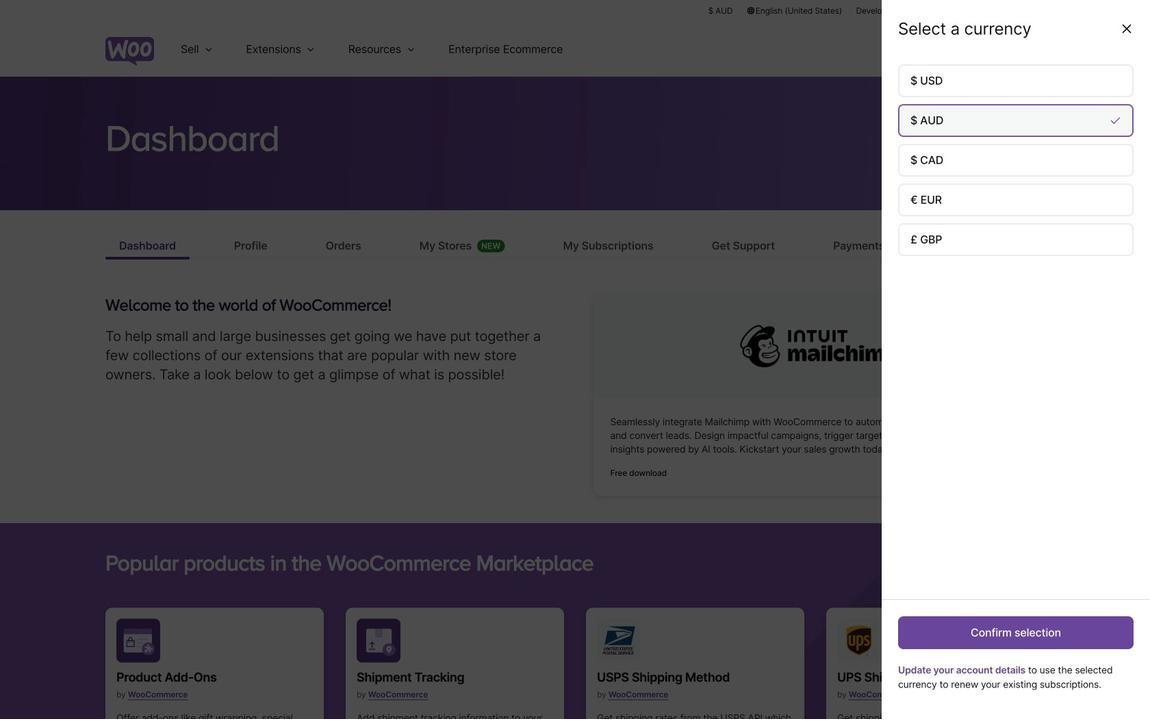 Task type: describe. For each thing, give the bounding box(es) containing it.
close selector image
[[1120, 22, 1134, 36]]



Task type: vqa. For each thing, say whether or not it's contained in the screenshot.
Open account menu image
yes



Task type: locate. For each thing, give the bounding box(es) containing it.
search image
[[988, 38, 1010, 60]]

service navigation menu element
[[964, 27, 1045, 72]]

open account menu image
[[1023, 38, 1045, 60]]



